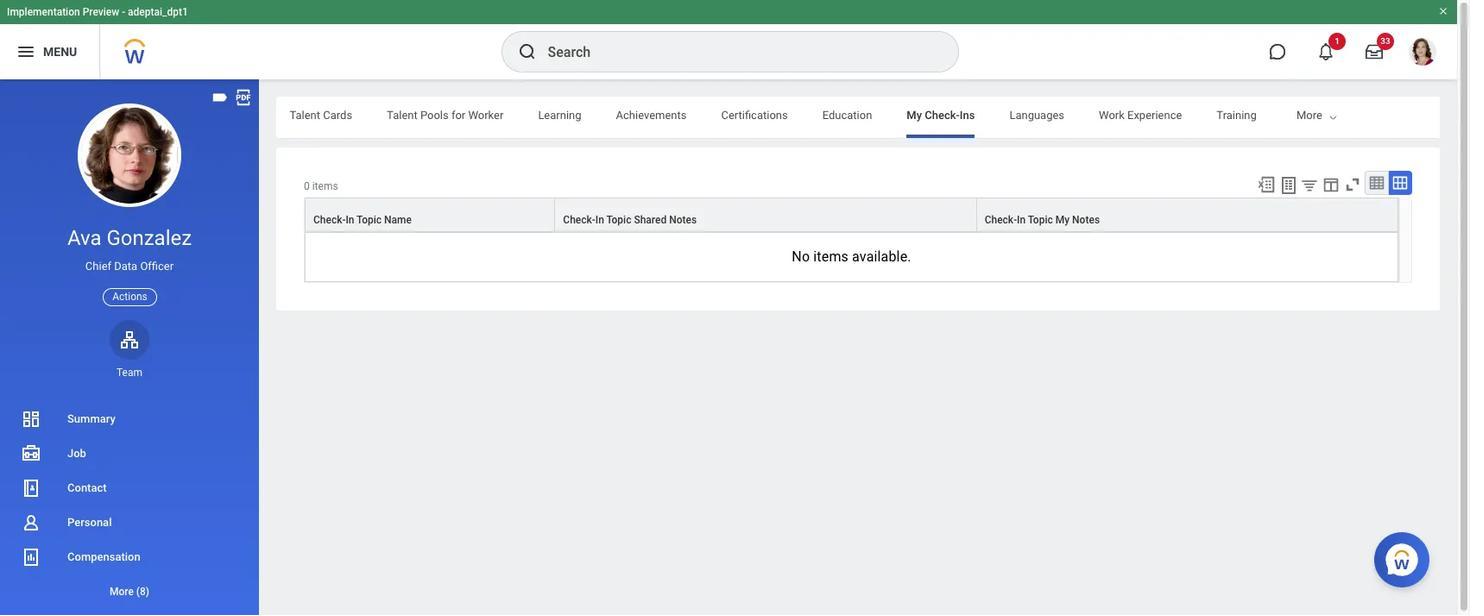 Task type: describe. For each thing, give the bounding box(es) containing it.
chief
[[85, 260, 111, 273]]

click to view/edit grid preferences image
[[1322, 175, 1341, 194]]

compensation
[[67, 551, 141, 564]]

33 button
[[1356, 33, 1395, 71]]

certifications
[[722, 109, 788, 122]]

close environment banner image
[[1439, 6, 1449, 16]]

topic for my
[[1028, 214, 1053, 226]]

ava
[[67, 226, 101, 250]]

work experience
[[1099, 109, 1183, 122]]

learning
[[538, 109, 582, 122]]

shared
[[634, 214, 667, 226]]

check-in topic shared notes
[[563, 214, 697, 226]]

implementation preview -   adeptai_dpt1
[[7, 6, 188, 18]]

job image
[[21, 444, 41, 465]]

items for 0
[[312, 180, 338, 193]]

ins
[[960, 109, 975, 122]]

check-in topic my notes button
[[977, 199, 1398, 232]]

33
[[1381, 36, 1391, 46]]

table image
[[1369, 174, 1386, 192]]

my inside tab list
[[907, 109, 922, 122]]

personal
[[67, 516, 112, 529]]

available.
[[852, 249, 912, 265]]

officer
[[140, 260, 174, 273]]

check-in topic shared notes button
[[556, 199, 976, 232]]

view team image
[[119, 330, 140, 350]]

list containing summary
[[0, 402, 259, 610]]

no
[[792, 249, 810, 265]]

0
[[304, 180, 310, 193]]

menu button
[[0, 24, 100, 79]]

1 button
[[1308, 33, 1346, 71]]

preview
[[83, 6, 119, 18]]

notifications large image
[[1318, 43, 1335, 60]]

contact link
[[0, 472, 259, 506]]

view printable version (pdf) image
[[234, 88, 253, 107]]

education
[[823, 109, 873, 122]]

implementation
[[7, 6, 80, 18]]

my check-ins
[[907, 109, 975, 122]]

export to excel image
[[1257, 175, 1276, 194]]

profile logan mcneil image
[[1409, 38, 1437, 69]]

actions
[[112, 291, 148, 303]]

talent cards
[[290, 109, 352, 122]]

more for more (8)
[[110, 586, 134, 598]]

achievements
[[616, 109, 687, 122]]

summary link
[[0, 402, 259, 437]]

talent for talent pools for worker
[[387, 109, 418, 122]]

inbox large image
[[1366, 43, 1384, 60]]

in for my
[[1017, 214, 1026, 226]]

summary image
[[21, 409, 41, 430]]

navigation pane region
[[0, 79, 259, 616]]

expand table image
[[1392, 174, 1409, 192]]

ava gonzalez
[[67, 226, 192, 250]]

fullscreen image
[[1344, 175, 1363, 194]]

talent for talent cards
[[290, 109, 320, 122]]

menu
[[43, 45, 77, 58]]

cards
[[323, 109, 352, 122]]

check- for check-in topic name
[[313, 214, 346, 226]]

check-in topic name
[[313, 214, 412, 226]]

more (8) button
[[0, 575, 259, 610]]

1
[[1335, 36, 1340, 46]]

contact image
[[21, 478, 41, 499]]

more (8)
[[110, 586, 149, 598]]



Task type: vqa. For each thing, say whether or not it's contained in the screenshot.
first "Notes" from right
yes



Task type: locate. For each thing, give the bounding box(es) containing it.
team link
[[110, 320, 149, 380]]

1 vertical spatial my
[[1056, 214, 1070, 226]]

check-in topic name button
[[306, 199, 555, 232]]

toolbar
[[1250, 171, 1413, 198]]

job
[[67, 447, 86, 460]]

3 in from the left
[[1017, 214, 1026, 226]]

notes inside popup button
[[669, 214, 697, 226]]

0 horizontal spatial topic
[[357, 214, 382, 226]]

notes inside popup button
[[1073, 214, 1100, 226]]

check-
[[925, 109, 960, 122], [313, 214, 346, 226], [563, 214, 596, 226], [985, 214, 1017, 226]]

summary
[[67, 413, 116, 426]]

more
[[1297, 109, 1323, 122], [110, 586, 134, 598]]

1 vertical spatial more
[[110, 586, 134, 598]]

in
[[346, 214, 354, 226], [596, 214, 604, 226], [1017, 214, 1026, 226]]

items
[[312, 180, 338, 193], [814, 249, 849, 265]]

notes
[[669, 214, 697, 226], [1073, 214, 1100, 226]]

0 horizontal spatial my
[[907, 109, 922, 122]]

more for more
[[1297, 109, 1323, 122]]

contact
[[67, 482, 107, 495]]

1 in from the left
[[346, 214, 354, 226]]

tag image
[[211, 88, 230, 107]]

2 topic from the left
[[607, 214, 632, 226]]

more (8) button
[[0, 582, 259, 603]]

2 talent from the left
[[387, 109, 418, 122]]

1 horizontal spatial more
[[1297, 109, 1323, 122]]

row
[[305, 198, 1399, 232]]

tab list
[[0, 97, 1257, 138]]

compensation link
[[0, 541, 259, 575]]

1 horizontal spatial items
[[814, 249, 849, 265]]

1 notes from the left
[[669, 214, 697, 226]]

items right 0
[[312, 180, 338, 193]]

experience
[[1128, 109, 1183, 122]]

1 horizontal spatial talent
[[387, 109, 418, 122]]

1 horizontal spatial in
[[596, 214, 604, 226]]

1 vertical spatial items
[[814, 249, 849, 265]]

job link
[[0, 437, 259, 472]]

2 in from the left
[[596, 214, 604, 226]]

topic inside popup button
[[1028, 214, 1053, 226]]

0 vertical spatial more
[[1297, 109, 1323, 122]]

select to filter grid data image
[[1301, 176, 1320, 194]]

1 topic from the left
[[357, 214, 382, 226]]

topic for name
[[357, 214, 382, 226]]

more down notifications large icon
[[1297, 109, 1323, 122]]

worker
[[468, 109, 504, 122]]

my inside popup button
[[1056, 214, 1070, 226]]

2 horizontal spatial in
[[1017, 214, 1026, 226]]

no items available.
[[792, 249, 912, 265]]

data
[[114, 260, 137, 273]]

topic for shared
[[607, 214, 632, 226]]

tab list containing talent cards
[[0, 97, 1257, 138]]

items right no
[[814, 249, 849, 265]]

notes for check-in topic shared notes
[[669, 214, 697, 226]]

more inside dropdown button
[[110, 586, 134, 598]]

items for no
[[814, 249, 849, 265]]

adeptai_dpt1
[[128, 6, 188, 18]]

languages
[[1010, 109, 1065, 122]]

menu banner
[[0, 0, 1458, 79]]

0 horizontal spatial items
[[312, 180, 338, 193]]

team ava gonzalez element
[[110, 366, 149, 380]]

1 horizontal spatial my
[[1056, 214, 1070, 226]]

3 topic from the left
[[1028, 214, 1053, 226]]

training
[[1217, 109, 1257, 122]]

search image
[[517, 41, 538, 62]]

0 vertical spatial my
[[907, 109, 922, 122]]

check- for check-in topic my notes
[[985, 214, 1017, 226]]

Search Workday  search field
[[548, 33, 923, 71]]

personal image
[[21, 513, 41, 534]]

more left (8) at the left of the page
[[110, 586, 134, 598]]

work
[[1099, 109, 1125, 122]]

talent pools for worker
[[387, 109, 504, 122]]

2 notes from the left
[[1073, 214, 1100, 226]]

team
[[117, 367, 142, 379]]

notes for check-in topic my notes
[[1073, 214, 1100, 226]]

0 horizontal spatial talent
[[290, 109, 320, 122]]

talent left pools on the left top of the page
[[387, 109, 418, 122]]

0 horizontal spatial in
[[346, 214, 354, 226]]

1 talent from the left
[[290, 109, 320, 122]]

0 items
[[304, 180, 338, 193]]

1 horizontal spatial notes
[[1073, 214, 1100, 226]]

0 vertical spatial items
[[312, 180, 338, 193]]

talent
[[290, 109, 320, 122], [387, 109, 418, 122]]

compensation image
[[21, 548, 41, 568]]

check- inside popup button
[[985, 214, 1017, 226]]

1 horizontal spatial topic
[[607, 214, 632, 226]]

chief data officer
[[85, 260, 174, 273]]

my
[[907, 109, 922, 122], [1056, 214, 1070, 226]]

talent left cards
[[290, 109, 320, 122]]

check-in topic my notes
[[985, 214, 1100, 226]]

2 horizontal spatial topic
[[1028, 214, 1053, 226]]

personal link
[[0, 506, 259, 541]]

(8)
[[136, 586, 149, 598]]

gonzalez
[[107, 226, 192, 250]]

topic
[[357, 214, 382, 226], [607, 214, 632, 226], [1028, 214, 1053, 226]]

justify image
[[16, 41, 36, 62]]

0 horizontal spatial notes
[[669, 214, 697, 226]]

in for shared
[[596, 214, 604, 226]]

actions button
[[103, 288, 157, 306]]

name
[[384, 214, 412, 226]]

in for name
[[346, 214, 354, 226]]

for
[[452, 109, 466, 122]]

list
[[0, 402, 259, 610]]

-
[[122, 6, 125, 18]]

row containing check-in topic name
[[305, 198, 1399, 232]]

check- for check-in topic shared notes
[[563, 214, 596, 226]]

in inside popup button
[[1017, 214, 1026, 226]]

pools
[[420, 109, 449, 122]]

0 horizontal spatial more
[[110, 586, 134, 598]]

export to worksheets image
[[1279, 175, 1300, 196]]



